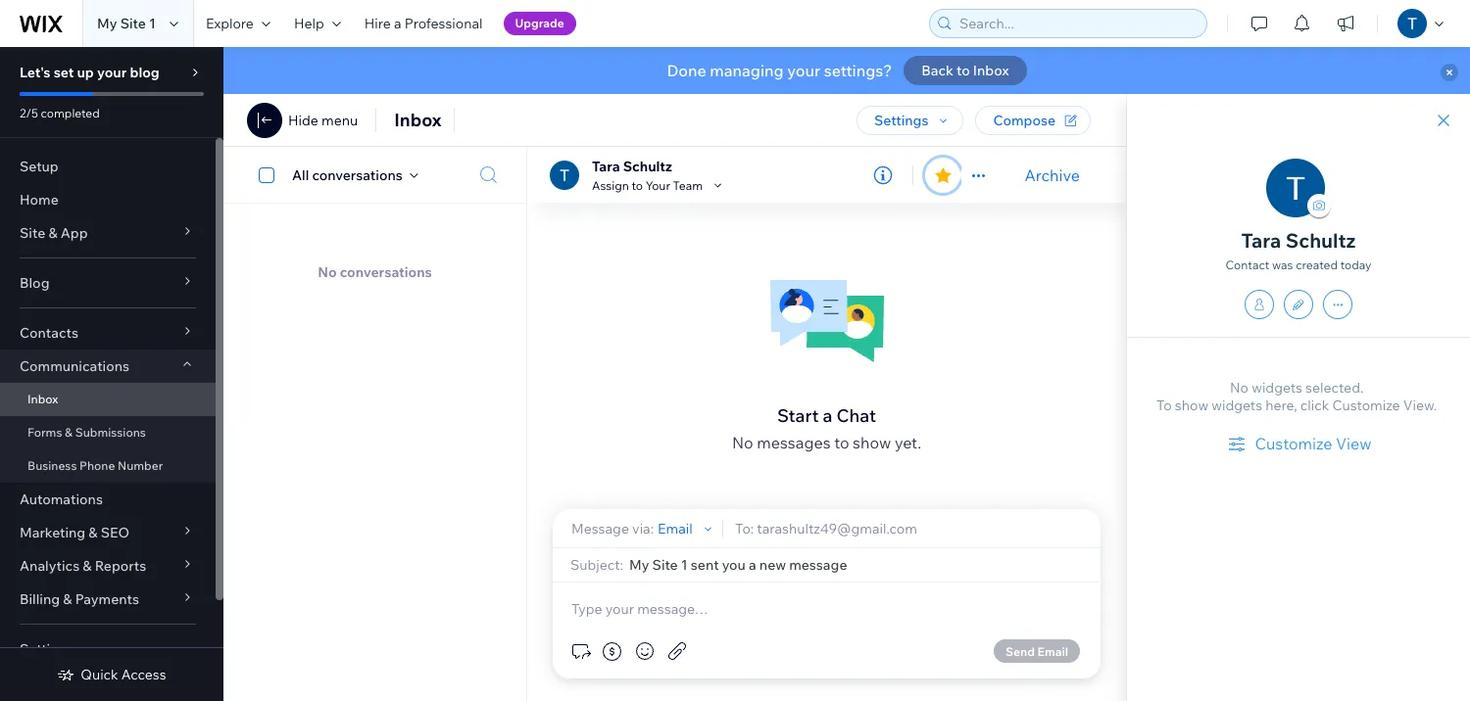 Task type: describe. For each thing, give the bounding box(es) containing it.
automations
[[20, 491, 103, 509]]

billing & payments button
[[0, 583, 216, 617]]

quick
[[81, 667, 118, 684]]

message via:
[[572, 520, 654, 538]]

inbox inside "sidebar" element
[[27, 392, 58, 407]]

hire a professional
[[364, 15, 483, 32]]

quick access button
[[57, 667, 166, 684]]

via:
[[632, 520, 654, 538]]

communications
[[20, 358, 129, 375]]

hide menu
[[288, 112, 358, 129]]

tara schultz image
[[550, 160, 579, 190]]

messages
[[757, 433, 831, 453]]

up
[[77, 64, 94, 81]]

subject:
[[571, 557, 623, 574]]

2/5
[[20, 106, 38, 121]]

no for conversations
[[318, 264, 337, 281]]

schultz for tara schultz contact was created today
[[1286, 228, 1356, 253]]

send
[[1006, 645, 1035, 659]]

0 vertical spatial site
[[120, 15, 146, 32]]

click
[[1301, 397, 1330, 415]]

to: tarashultz49@gmail.com
[[735, 520, 917, 538]]

no widgets selected. to show widgets here, click customize view.
[[1157, 379, 1437, 415]]

marketing & seo
[[20, 524, 130, 542]]

set
[[54, 64, 74, 81]]

files image
[[666, 640, 689, 664]]

tara schultz image
[[1267, 159, 1325, 218]]

compose button
[[976, 106, 1091, 135]]

help button
[[282, 0, 353, 47]]

to for done managing your settings?
[[957, 62, 970, 79]]

tara schultz
[[592, 157, 672, 175]]

no inside start a chat no messages to show yet.
[[732, 433, 754, 453]]

forms
[[27, 425, 62, 440]]

& for marketing
[[89, 524, 98, 542]]

team
[[673, 178, 703, 193]]

analytics & reports button
[[0, 550, 216, 583]]

settings for settings link
[[20, 641, 74, 659]]

inbox inside button
[[973, 62, 1009, 79]]

& for analytics
[[83, 558, 92, 575]]

send email
[[1006, 645, 1069, 659]]

help
[[294, 15, 324, 32]]

start
[[777, 405, 819, 427]]

archive link
[[1025, 165, 1080, 185]]

schultz for tara schultz
[[623, 157, 672, 175]]

back
[[922, 62, 954, 79]]

assign
[[592, 178, 629, 193]]

1
[[149, 15, 156, 32]]

communications button
[[0, 350, 216, 383]]

to:
[[735, 520, 754, 538]]

analytics & reports
[[20, 558, 146, 575]]

explore
[[206, 15, 254, 32]]

submissions
[[75, 425, 146, 440]]

message
[[572, 520, 629, 538]]

tarashultz49@gmail.com
[[757, 520, 917, 538]]

widgets left here,
[[1212, 397, 1263, 415]]

today
[[1341, 258, 1372, 273]]

& for billing
[[63, 591, 72, 609]]

settings button
[[857, 106, 964, 135]]

your inside "sidebar" element
[[97, 64, 127, 81]]

conversations for all conversations
[[312, 166, 403, 184]]

created
[[1296, 258, 1338, 273]]

to inside start a chat no messages to show yet.
[[834, 433, 849, 453]]

your inside alert
[[787, 61, 821, 80]]

setup
[[20, 158, 59, 175]]

professional
[[405, 15, 483, 32]]

let's set up your blog
[[20, 64, 160, 81]]

Search... field
[[954, 10, 1201, 37]]

emojis image
[[633, 640, 657, 664]]

done
[[667, 61, 706, 80]]

phone
[[80, 459, 115, 473]]

assign to your team button
[[592, 177, 727, 194]]

home
[[20, 191, 59, 209]]

all conversations
[[292, 166, 403, 184]]

quick access
[[81, 667, 166, 684]]

customize inside no widgets selected. to show widgets here, click customize view.
[[1333, 397, 1400, 415]]

start a chat no messages to show yet.
[[732, 405, 922, 453]]

show inside no widgets selected. to show widgets here, click customize view.
[[1175, 397, 1209, 415]]

blog
[[130, 64, 160, 81]]

done managing your settings?
[[667, 61, 892, 80]]

was
[[1273, 258, 1294, 273]]

number
[[118, 459, 163, 473]]

billing
[[20, 591, 60, 609]]

Type your message. Hit enter to submit. text field
[[569, 599, 1085, 621]]

archive
[[1025, 165, 1080, 185]]

back to inbox
[[922, 62, 1009, 79]]

blog
[[20, 274, 50, 292]]



Task type: vqa. For each thing, say whether or not it's contained in the screenshot.
Search for tools, apps, help & more... field
no



Task type: locate. For each thing, give the bounding box(es) containing it.
1 vertical spatial a
[[823, 405, 833, 427]]

customize
[[1333, 397, 1400, 415], [1255, 434, 1333, 454]]

app
[[61, 224, 88, 242]]

1 vertical spatial conversations
[[340, 264, 432, 281]]

1 vertical spatial settings
[[20, 641, 74, 659]]

& right billing
[[63, 591, 72, 609]]

1 horizontal spatial tara
[[1242, 228, 1281, 253]]

2 vertical spatial to
[[834, 433, 849, 453]]

marketing
[[20, 524, 85, 542]]

tara schultz contact was created today
[[1226, 228, 1372, 273]]

hide
[[288, 112, 318, 129]]

schultz inside tara schultz contact was created today
[[1286, 228, 1356, 253]]

completed
[[41, 106, 100, 121]]

your
[[646, 178, 670, 193]]

1 horizontal spatial your
[[787, 61, 821, 80]]

0 horizontal spatial to
[[632, 178, 643, 193]]

inbox right back
[[973, 62, 1009, 79]]

done managing your settings? alert
[[224, 47, 1470, 94]]

back to inbox button
[[904, 56, 1027, 85]]

1 horizontal spatial schultz
[[1286, 228, 1356, 253]]

widgets
[[1252, 379, 1303, 397], [1212, 397, 1263, 415]]

0 vertical spatial customize
[[1333, 397, 1400, 415]]

None field
[[629, 557, 1085, 574]]

0 horizontal spatial your
[[97, 64, 127, 81]]

& for site
[[48, 224, 57, 242]]

0 horizontal spatial site
[[20, 224, 45, 242]]

compose
[[994, 112, 1056, 129]]

1 horizontal spatial site
[[120, 15, 146, 32]]

2/5 completed
[[20, 106, 100, 121]]

tara for tara schultz
[[592, 157, 620, 175]]

customize view button
[[1226, 432, 1372, 456]]

1 vertical spatial show
[[853, 433, 891, 453]]

0 vertical spatial email
[[658, 520, 693, 538]]

reports
[[95, 558, 146, 575]]

tara for tara schultz contact was created today
[[1242, 228, 1281, 253]]

0 vertical spatial to
[[957, 62, 970, 79]]

0 horizontal spatial show
[[853, 433, 891, 453]]

upgrade button
[[503, 12, 576, 35]]

1 vertical spatial to
[[632, 178, 643, 193]]

email right the via:
[[658, 520, 693, 538]]

assign to your team
[[592, 178, 703, 193]]

show
[[1175, 397, 1209, 415], [853, 433, 891, 453]]

site inside "popup button"
[[20, 224, 45, 242]]

show down chat
[[853, 433, 891, 453]]

email inside button
[[1038, 645, 1069, 659]]

yet.
[[895, 433, 922, 453]]

show inside start a chat no messages to show yet.
[[853, 433, 891, 453]]

& for forms
[[65, 425, 73, 440]]

your
[[787, 61, 821, 80], [97, 64, 127, 81]]

inbox link
[[0, 383, 216, 417]]

& left seo
[[89, 524, 98, 542]]

schultz
[[623, 157, 672, 175], [1286, 228, 1356, 253]]

selected.
[[1306, 379, 1364, 397]]

0 vertical spatial settings
[[874, 112, 929, 129]]

None checkbox
[[248, 163, 292, 187]]

settings down back
[[874, 112, 929, 129]]

to
[[957, 62, 970, 79], [632, 178, 643, 193], [834, 433, 849, 453]]

1 horizontal spatial to
[[834, 433, 849, 453]]

to
[[1157, 397, 1172, 415]]

automations link
[[0, 483, 216, 517]]

0 horizontal spatial schultz
[[623, 157, 672, 175]]

email right send
[[1038, 645, 1069, 659]]

contact
[[1226, 258, 1270, 273]]

contacts
[[20, 324, 78, 342]]

inbox right menu
[[394, 109, 442, 131]]

schultz up assign to your team
[[623, 157, 672, 175]]

site down home
[[20, 224, 45, 242]]

site left 1
[[120, 15, 146, 32]]

customize inside button
[[1255, 434, 1333, 454]]

2 vertical spatial inbox
[[27, 392, 58, 407]]

email
[[658, 520, 693, 538], [1038, 645, 1069, 659]]

tara up the "assign"
[[592, 157, 620, 175]]

a
[[394, 15, 402, 32], [823, 405, 833, 427]]

home link
[[0, 183, 216, 217]]

hire a professional link
[[353, 0, 495, 47]]

payments
[[75, 591, 139, 609]]

analytics
[[20, 558, 80, 575]]

1 vertical spatial customize
[[1255, 434, 1333, 454]]

inbox up forms
[[27, 392, 58, 407]]

conversations
[[312, 166, 403, 184], [340, 264, 432, 281]]

tara up contact
[[1242, 228, 1281, 253]]

chat
[[837, 405, 876, 427]]

marketing & seo button
[[0, 517, 216, 550]]

view
[[1336, 434, 1372, 454]]

customize down here,
[[1255, 434, 1333, 454]]

to down chat
[[834, 433, 849, 453]]

contacts button
[[0, 317, 216, 350]]

email button
[[658, 520, 716, 538]]

0 vertical spatial conversations
[[312, 166, 403, 184]]

billing & payments
[[20, 591, 139, 609]]

2 horizontal spatial to
[[957, 62, 970, 79]]

settings inside settings link
[[20, 641, 74, 659]]

access
[[121, 667, 166, 684]]

a right hire
[[394, 15, 402, 32]]

send email button
[[994, 640, 1080, 664]]

settings for settings button
[[874, 112, 929, 129]]

settings
[[874, 112, 929, 129], [20, 641, 74, 659]]

0 horizontal spatial settings
[[20, 641, 74, 659]]

0 horizontal spatial a
[[394, 15, 402, 32]]

view.
[[1404, 397, 1437, 415]]

business phone number
[[27, 459, 163, 473]]

1 vertical spatial email
[[1038, 645, 1069, 659]]

conversations for no conversations
[[340, 264, 432, 281]]

hire
[[364, 15, 391, 32]]

0 vertical spatial no
[[318, 264, 337, 281]]

let's
[[20, 64, 51, 81]]

to down tara schultz
[[632, 178, 643, 193]]

site & app button
[[0, 217, 216, 250]]

here,
[[1266, 397, 1298, 415]]

seo
[[101, 524, 130, 542]]

0 vertical spatial inbox
[[973, 62, 1009, 79]]

& left the app
[[48, 224, 57, 242]]

setup link
[[0, 150, 216, 183]]

tara
[[592, 157, 620, 175], [1242, 228, 1281, 253]]

settings?
[[824, 61, 892, 80]]

0 vertical spatial tara
[[592, 157, 620, 175]]

1 vertical spatial tara
[[1242, 228, 1281, 253]]

customize view
[[1255, 434, 1372, 454]]

no for widgets
[[1230, 379, 1249, 397]]

tara inside tara schultz contact was created today
[[1242, 228, 1281, 253]]

& left reports on the left
[[83, 558, 92, 575]]

no inside no widgets selected. to show widgets here, click customize view.
[[1230, 379, 1249, 397]]

1 vertical spatial no
[[1230, 379, 1249, 397]]

settings down billing
[[20, 641, 74, 659]]

site
[[120, 15, 146, 32], [20, 224, 45, 242]]

& inside "popup button"
[[48, 224, 57, 242]]

forms & submissions link
[[0, 417, 216, 450]]

business phone number link
[[0, 450, 216, 483]]

1 vertical spatial schultz
[[1286, 228, 1356, 253]]

0 horizontal spatial inbox
[[27, 392, 58, 407]]

saved replies image
[[569, 640, 592, 664]]

1 horizontal spatial settings
[[874, 112, 929, 129]]

1 vertical spatial site
[[20, 224, 45, 242]]

0 vertical spatial a
[[394, 15, 402, 32]]

1 horizontal spatial a
[[823, 405, 833, 427]]

all
[[292, 166, 309, 184]]

& right forms
[[65, 425, 73, 440]]

customize up view on the bottom of page
[[1333, 397, 1400, 415]]

0 horizontal spatial email
[[658, 520, 693, 538]]

0 horizontal spatial no
[[318, 264, 337, 281]]

1 horizontal spatial inbox
[[394, 109, 442, 131]]

1 horizontal spatial show
[[1175, 397, 1209, 415]]

a left chat
[[823, 405, 833, 427]]

a for professional
[[394, 15, 402, 32]]

1 vertical spatial inbox
[[394, 109, 442, 131]]

0 vertical spatial show
[[1175, 397, 1209, 415]]

your right up
[[97, 64, 127, 81]]

blog button
[[0, 267, 216, 300]]

menu
[[322, 112, 358, 129]]

site & app
[[20, 224, 88, 242]]

to for tara schultz
[[632, 178, 643, 193]]

business
[[27, 459, 77, 473]]

sidebar element
[[0, 47, 224, 702]]

to right back
[[957, 62, 970, 79]]

my site 1
[[97, 15, 156, 32]]

settings inside settings button
[[874, 112, 929, 129]]

my
[[97, 15, 117, 32]]

2 horizontal spatial no
[[1230, 379, 1249, 397]]

schultz up created
[[1286, 228, 1356, 253]]

0 horizontal spatial tara
[[592, 157, 620, 175]]

a inside start a chat no messages to show yet.
[[823, 405, 833, 427]]

0 vertical spatial schultz
[[623, 157, 672, 175]]

to inside button
[[632, 178, 643, 193]]

hide menu button
[[247, 103, 358, 138], [288, 112, 358, 129]]

your left settings?
[[787, 61, 821, 80]]

to inside button
[[957, 62, 970, 79]]

1 horizontal spatial email
[[1038, 645, 1069, 659]]

2 vertical spatial no
[[732, 433, 754, 453]]

managing
[[710, 61, 784, 80]]

a for chat
[[823, 405, 833, 427]]

no
[[318, 264, 337, 281], [1230, 379, 1249, 397], [732, 433, 754, 453]]

1 horizontal spatial no
[[732, 433, 754, 453]]

forms & submissions
[[27, 425, 146, 440]]

widgets left selected.
[[1252, 379, 1303, 397]]

2 horizontal spatial inbox
[[973, 62, 1009, 79]]

show right to
[[1175, 397, 1209, 415]]



